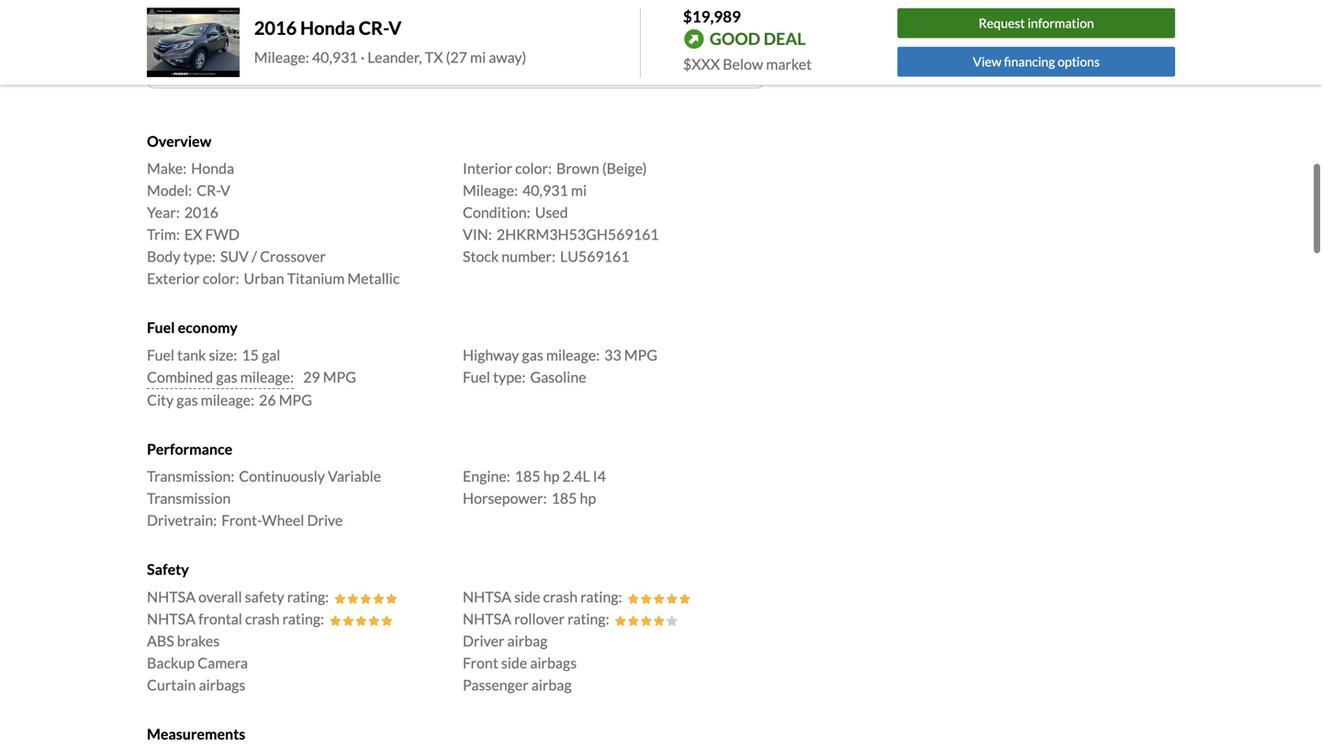 Task type: describe. For each thing, give the bounding box(es) containing it.
horsepower:
[[463, 490, 547, 508]]

mi inside interior color: brown (beige) mileage: 40,931 mi condition: used vin: 2hkrm3h53gh569161 stock number: lu569161
[[571, 182, 587, 200]]

color: inside make: honda model: cr-v year: 2016 trim: ex fwd body type: suv / crossover exterior color: urban titanium metallic
[[203, 270, 239, 288]]

engine: 185 hp 2.4l i4 horsepower: 185 hp
[[463, 468, 606, 508]]

1 vertical spatial mileage:
[[240, 368, 294, 386]]

continuously variable transmission
[[147, 468, 381, 508]]

metallic
[[348, 270, 400, 288]]

rating: for nhtsa side crash rating:
[[581, 588, 622, 606]]

(beige)
[[603, 160, 647, 177]]

15
[[242, 346, 259, 364]]

0 horizontal spatial view
[[383, 40, 416, 58]]

v inside make: honda model: cr-v year: 2016 trim: ex fwd body type: suv / crossover exterior color: urban titanium metallic
[[220, 182, 230, 200]]

number:
[[502, 248, 556, 266]]

year:
[[147, 204, 180, 222]]

0 vertical spatial airbag
[[508, 632, 548, 650]]

brown
[[557, 160, 600, 177]]

transmission
[[147, 490, 231, 508]]

economy
[[178, 319, 238, 337]]

safety
[[147, 561, 189, 579]]

33
[[605, 346, 622, 364]]

fuel tank size: 15 gal combined gas mileage: 29 mpg city gas mileage: 26 mpg
[[147, 346, 356, 409]]

type: inside highway gas mileage: 33 mpg fuel type: gasoline
[[493, 368, 526, 386]]

front
[[463, 654, 499, 672]]

mileage: for 2016
[[254, 48, 309, 66]]

rating: right rollover
[[568, 610, 610, 628]]

titanium
[[287, 270, 345, 288]]

40,931 for honda
[[312, 48, 358, 66]]

i4
[[593, 468, 606, 486]]

camera
[[198, 654, 248, 672]]

ex
[[185, 226, 203, 244]]

condition:
[[463, 204, 531, 222]]

·
[[361, 48, 365, 66]]

crossover
[[260, 248, 326, 266]]

away)
[[489, 48, 527, 66]]

mpg inside highway gas mileage: 33 mpg fuel type: gasoline
[[625, 346, 658, 364]]

frontal
[[198, 610, 242, 628]]

mileage: inside highway gas mileage: 33 mpg fuel type: gasoline
[[546, 346, 600, 364]]

cr- inside make: honda model: cr-v year: 2016 trim: ex fwd body type: suv / crossover exterior color: urban titanium metallic
[[197, 182, 220, 200]]

fuel for fuel economy
[[147, 319, 175, 337]]

information
[[1028, 15, 1095, 31]]

1 vertical spatial mpg
[[323, 368, 356, 386]]

1 vertical spatial airbag
[[532, 676, 572, 694]]

color: inside interior color: brown (beige) mileage: 40,931 mi condition: used vin: 2hkrm3h53gh569161 stock number: lu569161
[[515, 160, 552, 177]]

variable
[[328, 468, 381, 486]]

$xxx
[[683, 55, 720, 73]]

request information button
[[898, 8, 1176, 38]]

used
[[535, 204, 568, 222]]

curtain
[[147, 676, 196, 694]]

honda for model:
[[191, 160, 234, 177]]

body
[[147, 248, 180, 266]]

engine:
[[463, 468, 511, 486]]

$19,989
[[683, 7, 741, 26]]

2.4l
[[563, 468, 590, 486]]

highway
[[463, 346, 519, 364]]

below
[[723, 55, 764, 73]]

wheel
[[262, 512, 304, 530]]

performance
[[147, 440, 233, 458]]

front-
[[222, 512, 262, 530]]

nhtsa frontal crash rating:
[[147, 610, 324, 628]]

nhtsa for nhtsa frontal crash rating:
[[147, 610, 196, 628]]

tx
[[425, 48, 443, 66]]

driver
[[463, 632, 505, 650]]

continuously
[[239, 468, 325, 486]]

nhtsa rollover rating:
[[463, 610, 610, 628]]

highway gas mileage: 33 mpg fuel type: gasoline
[[463, 346, 658, 386]]

gasoline
[[530, 368, 587, 386]]

1 horizontal spatial options
[[1058, 54, 1100, 69]]

nhtsa for nhtsa side crash rating:
[[463, 588, 512, 606]]

1 horizontal spatial view financing options
[[973, 54, 1100, 69]]

passenger
[[463, 676, 529, 694]]

lu569161
[[560, 248, 630, 266]]

fuel economy
[[147, 319, 238, 337]]

urban
[[244, 270, 284, 288]]

airbags inside driver airbag front side airbags passenger airbag
[[530, 654, 577, 672]]

nhtsa for nhtsa overall safety rating:
[[147, 588, 196, 606]]

type: inside make: honda model: cr-v year: 2016 trim: ex fwd body type: suv / crossover exterior color: urban titanium metallic
[[183, 248, 216, 266]]

deal
[[764, 29, 806, 49]]

vin:
[[463, 226, 492, 244]]

trim:
[[147, 226, 180, 244]]

1 horizontal spatial 185
[[552, 490, 577, 508]]

backup
[[147, 654, 195, 672]]

drivetrain: front-wheel drive
[[147, 512, 343, 530]]

driver airbag front side airbags passenger airbag
[[463, 632, 577, 694]]

0 vertical spatial 185
[[515, 468, 541, 486]]

exterior
[[147, 270, 200, 288]]

2 vertical spatial mpg
[[279, 391, 312, 409]]

model:
[[147, 182, 192, 200]]

combined
[[147, 368, 213, 386]]



Task type: vqa. For each thing, say whether or not it's contained in the screenshot.
the leftmost Chevrolet
no



Task type: locate. For each thing, give the bounding box(es) containing it.
suv
[[220, 248, 249, 266]]

safety
[[245, 588, 284, 606]]

0 vertical spatial color:
[[515, 160, 552, 177]]

1 vertical spatial honda
[[191, 160, 234, 177]]

view financing options
[[383, 40, 528, 58], [973, 54, 1100, 69]]

mi inside 2016 honda cr-v mileage: 40,931 · leander, tx (27 mi away)
[[470, 48, 486, 66]]

1 horizontal spatial 2016
[[254, 17, 297, 39]]

185 up horsepower: in the left bottom of the page
[[515, 468, 541, 486]]

honda inside make: honda model: cr-v year: 2016 trim: ex fwd body type: suv / crossover exterior color: urban titanium metallic
[[191, 160, 234, 177]]

cr- inside 2016 honda cr-v mileage: 40,931 · leander, tx (27 mi away)
[[359, 17, 389, 39]]

0 vertical spatial mileage:
[[254, 48, 309, 66]]

2016 up ex on the top left of page
[[184, 204, 219, 222]]

leander,
[[368, 48, 422, 66]]

/
[[252, 248, 257, 266]]

request
[[979, 15, 1026, 31]]

2hkrm3h53gh569161
[[497, 226, 659, 244]]

nhtsa overall safety rating:
[[147, 588, 329, 606]]

40,931 for color:
[[523, 182, 568, 200]]

0 horizontal spatial type:
[[183, 248, 216, 266]]

mileage:
[[254, 48, 309, 66], [463, 182, 518, 200]]

0 horizontal spatial airbags
[[199, 676, 246, 694]]

0 vertical spatial side
[[514, 588, 541, 606]]

0 horizontal spatial mileage:
[[254, 48, 309, 66]]

40,931
[[312, 48, 358, 66], [523, 182, 568, 200]]

$xxx below market
[[683, 55, 812, 73]]

0 horizontal spatial mi
[[470, 48, 486, 66]]

fuel down highway
[[463, 368, 490, 386]]

40,931 inside interior color: brown (beige) mileage: 40,931 mi condition: used vin: 2hkrm3h53gh569161 stock number: lu569161
[[523, 182, 568, 200]]

airbags
[[530, 654, 577, 672], [199, 676, 246, 694]]

type:
[[183, 248, 216, 266], [493, 368, 526, 386]]

airbags inside abs brakes backup camera curtain airbags
[[199, 676, 246, 694]]

view left tx
[[383, 40, 416, 58]]

rating: right safety
[[287, 588, 329, 606]]

40,931 up used on the top of page
[[523, 182, 568, 200]]

options down information
[[1058, 54, 1100, 69]]

crash for frontal
[[245, 610, 280, 628]]

fuel up "combined"
[[147, 346, 174, 364]]

0 horizontal spatial options
[[480, 40, 528, 58]]

2016
[[254, 17, 297, 39], [184, 204, 219, 222]]

185 down 2.4l
[[552, 490, 577, 508]]

1 horizontal spatial mileage:
[[463, 182, 518, 200]]

stock
[[463, 248, 499, 266]]

0 vertical spatial mi
[[470, 48, 486, 66]]

type: down highway
[[493, 368, 526, 386]]

drive
[[307, 512, 343, 530]]

0 vertical spatial airbags
[[530, 654, 577, 672]]

fwd
[[205, 226, 240, 244]]

color: down suv
[[203, 270, 239, 288]]

29
[[303, 368, 320, 386]]

mpg right 29
[[323, 368, 356, 386]]

gas
[[522, 346, 544, 364], [216, 368, 238, 386], [177, 391, 198, 409]]

rating: down safety
[[283, 610, 324, 628]]

side inside driver airbag front side airbags passenger airbag
[[501, 654, 527, 672]]

rating: for nhtsa overall safety rating:
[[287, 588, 329, 606]]

1 vertical spatial 2016
[[184, 204, 219, 222]]

0 vertical spatial mpg
[[625, 346, 658, 364]]

mpg
[[625, 346, 658, 364], [323, 368, 356, 386], [279, 391, 312, 409]]

1 vertical spatial mi
[[571, 182, 587, 200]]

measurements
[[147, 725, 246, 743]]

options
[[480, 40, 528, 58], [1058, 54, 1100, 69]]

city
[[147, 391, 174, 409]]

1 horizontal spatial mi
[[571, 182, 587, 200]]

(27
[[446, 48, 468, 66]]

0 horizontal spatial cr-
[[197, 182, 220, 200]]

mi
[[470, 48, 486, 66], [571, 182, 587, 200]]

1 horizontal spatial crash
[[543, 588, 578, 606]]

gas down "combined"
[[177, 391, 198, 409]]

2016 right 2016 honda cr-v image
[[254, 17, 297, 39]]

market
[[766, 55, 812, 73]]

0 vertical spatial 40,931
[[312, 48, 358, 66]]

v inside 2016 honda cr-v mileage: 40,931 · leander, tx (27 mi away)
[[389, 17, 402, 39]]

2 vertical spatial mileage:
[[201, 391, 254, 409]]

overall
[[198, 588, 242, 606]]

cr- up ·
[[359, 17, 389, 39]]

financing
[[419, 40, 477, 58], [1005, 54, 1056, 69]]

gas inside highway gas mileage: 33 mpg fuel type: gasoline
[[522, 346, 544, 364]]

mileage: down the gal
[[240, 368, 294, 386]]

0 horizontal spatial view financing options
[[383, 40, 528, 58]]

fuel for fuel tank size: 15 gal combined gas mileage: 29 mpg city gas mileage: 26 mpg
[[147, 346, 174, 364]]

2016 honda cr-v mileage: 40,931 · leander, tx (27 mi away)
[[254, 17, 527, 66]]

rating: for nhtsa frontal crash rating:
[[283, 610, 324, 628]]

tank
[[177, 346, 206, 364]]

size:
[[209, 346, 237, 364]]

1 horizontal spatial 40,931
[[523, 182, 568, 200]]

rating:
[[287, 588, 329, 606], [581, 588, 622, 606], [283, 610, 324, 628], [568, 610, 610, 628]]

mileage: for interior
[[463, 182, 518, 200]]

0 vertical spatial type:
[[183, 248, 216, 266]]

nhtsa side crash rating:
[[463, 588, 622, 606]]

1 horizontal spatial airbags
[[530, 654, 577, 672]]

0 horizontal spatial honda
[[191, 160, 234, 177]]

financing left away) in the top of the page
[[419, 40, 477, 58]]

transmission:
[[147, 468, 235, 486]]

2 vertical spatial gas
[[177, 391, 198, 409]]

side up passenger
[[501, 654, 527, 672]]

mileage:
[[546, 346, 600, 364], [240, 368, 294, 386], [201, 391, 254, 409]]

1 horizontal spatial v
[[389, 17, 402, 39]]

v up fwd
[[220, 182, 230, 200]]

overview
[[147, 132, 211, 150]]

v up leander,
[[389, 17, 402, 39]]

mileage: left ·
[[254, 48, 309, 66]]

2 horizontal spatial mpg
[[625, 346, 658, 364]]

0 vertical spatial v
[[389, 17, 402, 39]]

mileage: inside 2016 honda cr-v mileage: 40,931 · leander, tx (27 mi away)
[[254, 48, 309, 66]]

0 vertical spatial mileage:
[[546, 346, 600, 364]]

1 horizontal spatial cr-
[[359, 17, 389, 39]]

1 vertical spatial v
[[220, 182, 230, 200]]

hp
[[544, 468, 560, 486], [580, 490, 596, 508]]

1 vertical spatial cr-
[[197, 182, 220, 200]]

drivetrain:
[[147, 512, 217, 530]]

fuel inside highway gas mileage: 33 mpg fuel type: gasoline
[[463, 368, 490, 386]]

crash for side
[[543, 588, 578, 606]]

fuel
[[147, 319, 175, 337], [147, 346, 174, 364], [463, 368, 490, 386]]

0 vertical spatial gas
[[522, 346, 544, 364]]

crash
[[543, 588, 578, 606], [245, 610, 280, 628]]

crash up rollover
[[543, 588, 578, 606]]

fuel inside fuel tank size: 15 gal combined gas mileage: 29 mpg city gas mileage: 26 mpg
[[147, 346, 174, 364]]

2016 inside 2016 honda cr-v mileage: 40,931 · leander, tx (27 mi away)
[[254, 17, 297, 39]]

abs brakes backup camera curtain airbags
[[147, 632, 248, 694]]

interior
[[463, 160, 513, 177]]

cr-
[[359, 17, 389, 39], [197, 182, 220, 200]]

mi right (27
[[470, 48, 486, 66]]

mpg right 33 at left top
[[625, 346, 658, 364]]

1 horizontal spatial view financing options button
[[898, 47, 1176, 77]]

1 horizontal spatial mpg
[[323, 368, 356, 386]]

financing for left the view financing options button
[[419, 40, 477, 58]]

26
[[259, 391, 276, 409]]

1 vertical spatial side
[[501, 654, 527, 672]]

0 horizontal spatial gas
[[177, 391, 198, 409]]

1 horizontal spatial view
[[973, 54, 1002, 69]]

cr- right model:
[[197, 182, 220, 200]]

1 vertical spatial mileage:
[[463, 182, 518, 200]]

40,931 inside 2016 honda cr-v mileage: 40,931 · leander, tx (27 mi away)
[[312, 48, 358, 66]]

0 vertical spatial crash
[[543, 588, 578, 606]]

gas down size:
[[216, 368, 238, 386]]

type: down ex on the top left of page
[[183, 248, 216, 266]]

crash down safety
[[245, 610, 280, 628]]

rating: up nhtsa rollover rating:
[[581, 588, 622, 606]]

0 horizontal spatial color:
[[203, 270, 239, 288]]

2 vertical spatial fuel
[[463, 368, 490, 386]]

request information
[[979, 15, 1095, 31]]

1 vertical spatial color:
[[203, 270, 239, 288]]

interior color: brown (beige) mileage: 40,931 mi condition: used vin: 2hkrm3h53gh569161 stock number: lu569161
[[463, 160, 659, 266]]

airbags down rollover
[[530, 654, 577, 672]]

1 horizontal spatial financing
[[1005, 54, 1056, 69]]

brakes
[[177, 632, 220, 650]]

0 horizontal spatial crash
[[245, 610, 280, 628]]

honda inside 2016 honda cr-v mileage: 40,931 · leander, tx (27 mi away)
[[300, 17, 355, 39]]

0 horizontal spatial view financing options button
[[365, 33, 547, 66]]

0 horizontal spatial 2016
[[184, 204, 219, 222]]

view
[[383, 40, 416, 58], [973, 54, 1002, 69]]

mileage: left 26
[[201, 391, 254, 409]]

1 vertical spatial 40,931
[[523, 182, 568, 200]]

rollover
[[514, 610, 565, 628]]

1 horizontal spatial hp
[[580, 490, 596, 508]]

1 vertical spatial crash
[[245, 610, 280, 628]]

0 horizontal spatial mpg
[[279, 391, 312, 409]]

airbag down nhtsa rollover rating:
[[508, 632, 548, 650]]

1 vertical spatial 185
[[552, 490, 577, 508]]

1 vertical spatial type:
[[493, 368, 526, 386]]

gal
[[262, 346, 281, 364]]

financing for the right the view financing options button
[[1005, 54, 1056, 69]]

mileage: inside interior color: brown (beige) mileage: 40,931 mi condition: used vin: 2hkrm3h53gh569161 stock number: lu569161
[[463, 182, 518, 200]]

make:
[[147, 160, 187, 177]]

0 vertical spatial honda
[[300, 17, 355, 39]]

honda for cr-
[[300, 17, 355, 39]]

2016 inside make: honda model: cr-v year: 2016 trim: ex fwd body type: suv / crossover exterior color: urban titanium metallic
[[184, 204, 219, 222]]

options right (27
[[480, 40, 528, 58]]

mi down the brown
[[571, 182, 587, 200]]

good deal
[[710, 29, 806, 49]]

2016 honda cr-v image
[[147, 8, 240, 77]]

1 horizontal spatial color:
[[515, 160, 552, 177]]

gas up gasoline
[[522, 346, 544, 364]]

mileage: up gasoline
[[546, 346, 600, 364]]

0 vertical spatial cr-
[[359, 17, 389, 39]]

1 vertical spatial airbags
[[199, 676, 246, 694]]

mileage: down interior
[[463, 182, 518, 200]]

color: left the brown
[[515, 160, 552, 177]]

hp left 2.4l
[[544, 468, 560, 486]]

1 vertical spatial fuel
[[147, 346, 174, 364]]

nhtsa for nhtsa rollover rating:
[[463, 610, 512, 628]]

view down request on the top right of the page
[[973, 54, 1002, 69]]

side up nhtsa rollover rating:
[[514, 588, 541, 606]]

0 horizontal spatial 40,931
[[312, 48, 358, 66]]

0 vertical spatial 2016
[[254, 17, 297, 39]]

0 vertical spatial fuel
[[147, 319, 175, 337]]

40,931 left ·
[[312, 48, 358, 66]]

0 horizontal spatial v
[[220, 182, 230, 200]]

abs
[[147, 632, 174, 650]]

financing down request information button
[[1005, 54, 1056, 69]]

1 vertical spatial hp
[[580, 490, 596, 508]]

2 horizontal spatial gas
[[522, 346, 544, 364]]

airbags down camera
[[199, 676, 246, 694]]

1 horizontal spatial honda
[[300, 17, 355, 39]]

mpg right 26
[[279, 391, 312, 409]]

185
[[515, 468, 541, 486], [552, 490, 577, 508]]

0 vertical spatial hp
[[544, 468, 560, 486]]

0 horizontal spatial hp
[[544, 468, 560, 486]]

airbag right passenger
[[532, 676, 572, 694]]

hp down i4
[[580, 490, 596, 508]]

1 horizontal spatial type:
[[493, 368, 526, 386]]

make: honda model: cr-v year: 2016 trim: ex fwd body type: suv / crossover exterior color: urban titanium metallic
[[147, 160, 400, 288]]

1 horizontal spatial gas
[[216, 368, 238, 386]]

fuel left economy
[[147, 319, 175, 337]]

side
[[514, 588, 541, 606], [501, 654, 527, 672]]

good
[[710, 29, 761, 49]]

airbag
[[508, 632, 548, 650], [532, 676, 572, 694]]

1 vertical spatial gas
[[216, 368, 238, 386]]

0 horizontal spatial financing
[[419, 40, 477, 58]]

0 horizontal spatial 185
[[515, 468, 541, 486]]



